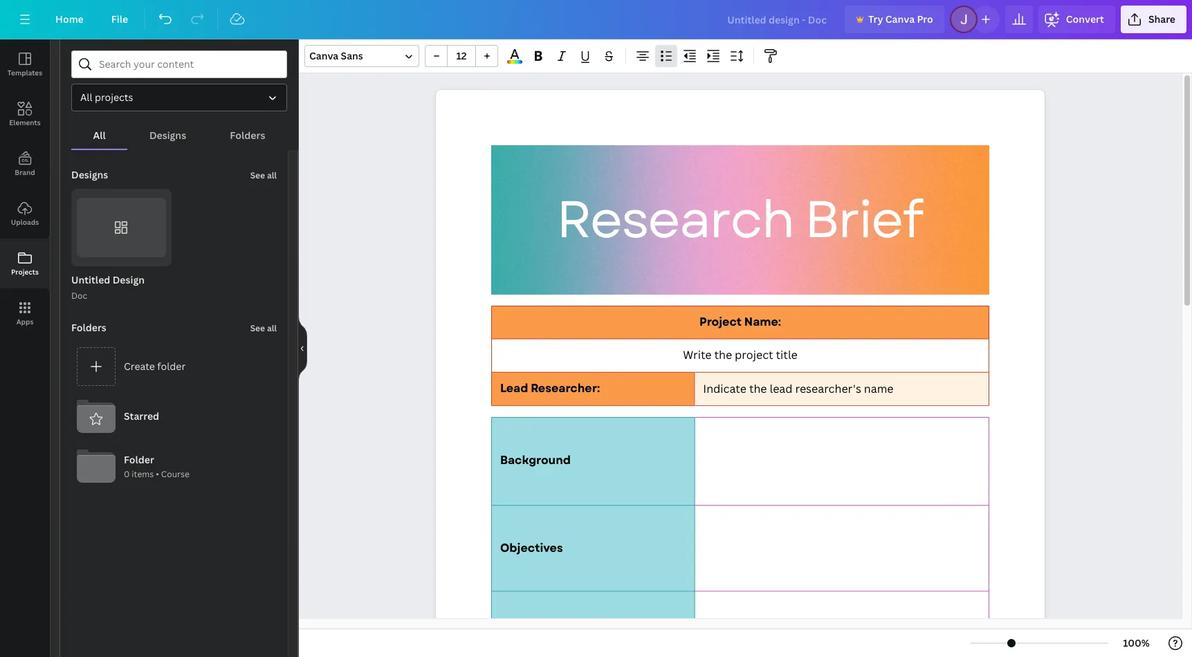 Task type: locate. For each thing, give the bounding box(es) containing it.
designs button
[[128, 123, 208, 149]]

0 horizontal spatial canva
[[309, 49, 339, 62]]

all
[[267, 170, 277, 181], [267, 323, 277, 335]]

1 vertical spatial see all button
[[249, 315, 278, 342]]

1 vertical spatial designs
[[71, 168, 108, 181]]

projects
[[11, 267, 39, 277]]

•
[[156, 469, 159, 480]]

1 vertical spatial all
[[267, 323, 277, 335]]

all projects
[[80, 91, 133, 104]]

share button
[[1122, 6, 1187, 33]]

0 vertical spatial all
[[80, 91, 92, 104]]

1 horizontal spatial folders
[[230, 129, 265, 142]]

folder
[[124, 453, 154, 467]]

designs
[[149, 129, 186, 142], [71, 168, 108, 181]]

starred
[[124, 410, 159, 423]]

convert button
[[1039, 6, 1116, 33]]

design
[[113, 274, 145, 287]]

canva left sans
[[309, 49, 339, 62]]

0 vertical spatial see all button
[[249, 161, 278, 189]]

file button
[[100, 6, 139, 33]]

0 horizontal spatial group
[[71, 189, 171, 267]]

canva sans
[[309, 49, 363, 62]]

1 vertical spatial all
[[93, 129, 106, 142]]

elements button
[[0, 89, 50, 139]]

items
[[132, 469, 154, 480]]

canva right try
[[886, 12, 915, 26]]

see all
[[250, 170, 277, 181], [250, 323, 277, 335]]

1 horizontal spatial all
[[93, 129, 106, 142]]

see all button left hide image
[[249, 315, 278, 342]]

create folder button
[[71, 342, 277, 392]]

canva
[[886, 12, 915, 26], [309, 49, 339, 62]]

folders
[[230, 129, 265, 142], [71, 322, 107, 335]]

convert
[[1067, 12, 1105, 26]]

see left hide image
[[250, 323, 265, 335]]

1 vertical spatial see all
[[250, 323, 277, 335]]

all for all
[[93, 129, 106, 142]]

0 vertical spatial canva
[[886, 12, 915, 26]]

see all button down folders button
[[249, 161, 278, 189]]

see for designs
[[250, 170, 265, 181]]

1 see from the top
[[250, 170, 265, 181]]

0 vertical spatial all
[[267, 170, 277, 181]]

see
[[250, 170, 265, 181], [250, 323, 265, 335]]

0 horizontal spatial all
[[80, 91, 92, 104]]

1 see all from the top
[[250, 170, 277, 181]]

0 vertical spatial see
[[250, 170, 265, 181]]

course
[[161, 469, 190, 480]]

pro
[[918, 12, 934, 26]]

all
[[80, 91, 92, 104], [93, 129, 106, 142]]

all inside select ownership filter button
[[80, 91, 92, 104]]

see all left hide image
[[250, 323, 277, 335]]

1 see all button from the top
[[249, 161, 278, 189]]

canva sans button
[[305, 45, 420, 67]]

designs inside button
[[149, 129, 186, 142]]

canva inside button
[[886, 12, 915, 26]]

2 all from the top
[[267, 323, 277, 335]]

templates button
[[0, 39, 50, 89]]

all down folders button
[[267, 170, 277, 181]]

100% button
[[1115, 633, 1160, 655]]

100%
[[1124, 637, 1151, 650]]

see all button for designs
[[249, 161, 278, 189]]

untitled design group
[[71, 189, 171, 304]]

1 horizontal spatial group
[[425, 45, 499, 67]]

side panel tab list
[[0, 39, 50, 339]]

projects button
[[0, 239, 50, 289]]

0 vertical spatial see all
[[250, 170, 277, 181]]

Design title text field
[[717, 6, 840, 33]]

see down folders button
[[250, 170, 265, 181]]

1 horizontal spatial canva
[[886, 12, 915, 26]]

group left color range 'image' at the top left of the page
[[425, 45, 499, 67]]

group
[[425, 45, 499, 67], [71, 189, 171, 267]]

1 vertical spatial canva
[[309, 49, 339, 62]]

create
[[124, 360, 155, 373]]

1 all from the top
[[267, 170, 277, 181]]

2 see all button from the top
[[249, 315, 278, 342]]

0 vertical spatial group
[[425, 45, 499, 67]]

brief
[[805, 183, 923, 257]]

all for folders
[[267, 323, 277, 335]]

0 horizontal spatial folders
[[71, 322, 107, 335]]

apps button
[[0, 289, 50, 339]]

research brief
[[557, 183, 923, 257]]

all left projects
[[80, 91, 92, 104]]

see all button
[[249, 161, 278, 189], [249, 315, 278, 342]]

all inside button
[[93, 129, 106, 142]]

home
[[55, 12, 84, 26]]

1 horizontal spatial designs
[[149, 129, 186, 142]]

uploads
[[11, 217, 39, 227]]

see all down folders button
[[250, 170, 277, 181]]

untitled
[[71, 274, 110, 287]]

2 see all from the top
[[250, 323, 277, 335]]

all button
[[71, 123, 128, 149]]

folders button
[[208, 123, 287, 149]]

designs down select ownership filter button
[[149, 129, 186, 142]]

elements
[[9, 118, 41, 127]]

0 vertical spatial folders
[[230, 129, 265, 142]]

all down all projects in the left top of the page
[[93, 129, 106, 142]]

brand button
[[0, 139, 50, 189]]

templates
[[8, 68, 42, 78]]

0 vertical spatial designs
[[149, 129, 186, 142]]

2 see from the top
[[250, 323, 265, 335]]

all left hide image
[[267, 323, 277, 335]]

– – number field
[[452, 49, 472, 62]]

canva inside popup button
[[309, 49, 339, 62]]

designs down all button
[[71, 168, 108, 181]]

1 vertical spatial see
[[250, 323, 265, 335]]

file
[[111, 12, 128, 26]]

share
[[1149, 12, 1176, 26]]

group up "design"
[[71, 189, 171, 267]]



Task type: vqa. For each thing, say whether or not it's contained in the screenshot.
third o from the top
no



Task type: describe. For each thing, give the bounding box(es) containing it.
see all button for folders
[[249, 315, 278, 342]]

research
[[557, 183, 794, 257]]

all for all projects
[[80, 91, 92, 104]]

apps
[[16, 317, 33, 327]]

doc
[[71, 290, 87, 302]]

untitled design doc
[[71, 274, 145, 302]]

Research Brief text field
[[436, 90, 1045, 658]]

Search your content search field
[[99, 51, 278, 78]]

try
[[869, 12, 884, 26]]

try canva pro button
[[845, 6, 945, 33]]

see all for designs
[[250, 170, 277, 181]]

Select ownership filter button
[[71, 84, 287, 111]]

see all for folders
[[250, 323, 277, 335]]

folders inside button
[[230, 129, 265, 142]]

color range image
[[508, 60, 523, 64]]

0
[[124, 469, 130, 480]]

projects
[[95, 91, 133, 104]]

folder 0 items • course
[[124, 453, 190, 480]]

see for folders
[[250, 323, 265, 335]]

try canva pro
[[869, 12, 934, 26]]

starred button
[[71, 392, 277, 442]]

0 horizontal spatial designs
[[71, 168, 108, 181]]

brand
[[15, 168, 35, 177]]

sans
[[341, 49, 363, 62]]

uploads button
[[0, 189, 50, 239]]

create folder
[[124, 360, 186, 373]]

all for designs
[[267, 170, 277, 181]]

home link
[[44, 6, 95, 33]]

main menu bar
[[0, 0, 1193, 39]]

1 vertical spatial folders
[[71, 322, 107, 335]]

folder
[[157, 360, 186, 373]]

hide image
[[298, 315, 307, 382]]

1 vertical spatial group
[[71, 189, 171, 267]]



